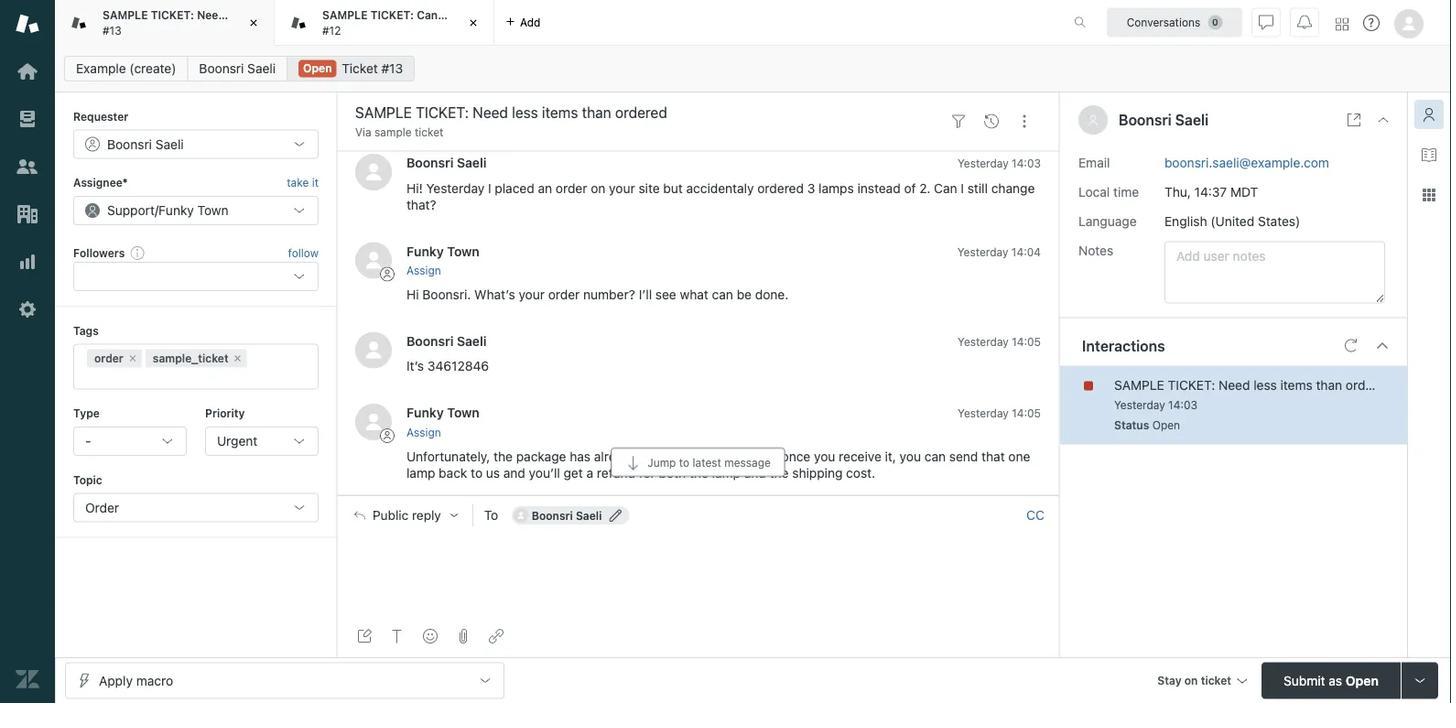 Task type: locate. For each thing, give the bounding box(es) containing it.
on left the site
[[591, 180, 606, 195]]

the down but
[[770, 465, 789, 480]]

ticket: inside the sample ticket: cancel order #12
[[371, 9, 414, 22]]

cc
[[1027, 508, 1045, 523]]

0 horizontal spatial lamp
[[407, 465, 435, 480]]

less for sample ticket: need less items than ordered #13
[[228, 9, 250, 22]]

status
[[1115, 419, 1150, 432]]

tab
[[55, 0, 355, 46], [275, 0, 495, 46]]

ticket right stay
[[1202, 675, 1232, 688]]

add
[[520, 16, 541, 29]]

zendesk products image
[[1337, 18, 1349, 31]]

than inside sample ticket: need less items than ordered yesterday 14:03 status open
[[1317, 377, 1343, 393]]

0 vertical spatial open
[[303, 62, 332, 75]]

than for sample ticket: need less items than ordered yesterday 14:03 status open
[[1317, 377, 1343, 393]]

0 horizontal spatial you
[[814, 448, 836, 464]]

assign
[[407, 264, 441, 277], [407, 426, 441, 439]]

1 horizontal spatial ordered
[[758, 180, 804, 195]]

0 horizontal spatial close image
[[245, 14, 263, 32]]

1 horizontal spatial ticket
[[1202, 675, 1232, 688]]

0 horizontal spatial 14:03
[[1012, 157, 1042, 169]]

14:03 inside conversationlabel log
[[1012, 157, 1042, 169]]

boonsri.saeli@example.com
[[1165, 155, 1330, 170]]

funky up hi
[[407, 243, 444, 258]]

change
[[992, 180, 1035, 195]]

funky down it's in the bottom left of the page
[[407, 405, 444, 420]]

add attachment image
[[456, 629, 471, 644]]

1 horizontal spatial items
[[1281, 377, 1313, 393]]

you up shipping
[[814, 448, 836, 464]]

0 horizontal spatial sample
[[103, 9, 148, 22]]

to inside unfortunately, the package has already left our warehouse. but once you receive it, you can send that one lamp back to us and you'll get a refund for both the lamp and the shipping cost.
[[471, 465, 483, 480]]

assignee*
[[73, 176, 128, 189]]

1 horizontal spatial can
[[925, 448, 946, 464]]

on
[[591, 180, 606, 195], [1185, 675, 1199, 688]]

1 horizontal spatial need
[[1219, 377, 1251, 393]]

(create)
[[130, 61, 176, 76]]

2 vertical spatial open
[[1347, 673, 1380, 688]]

0 horizontal spatial #13
[[103, 24, 122, 37]]

2 lamp from the left
[[712, 465, 741, 480]]

funky town assign up "unfortunately,"
[[407, 405, 480, 439]]

0 horizontal spatial open
[[303, 62, 332, 75]]

your right what's at the top left of the page
[[519, 286, 545, 302]]

0 vertical spatial assign
[[407, 264, 441, 277]]

lamp down "unfortunately,"
[[407, 465, 435, 480]]

0 vertical spatial ordered
[[313, 9, 355, 22]]

english (united states)
[[1165, 213, 1301, 229]]

yesterday up yesterday 14:05 text box
[[958, 335, 1009, 348]]

1 horizontal spatial i
[[961, 180, 965, 195]]

can inside unfortunately, the package has already left our warehouse. but once you receive it, you can send that one lamp back to us and you'll get a refund for both the lamp and the shipping cost.
[[925, 448, 946, 464]]

sample for sample ticket: need less items than ordered yesterday 14:03 status open
[[1115, 377, 1165, 393]]

#13 right ticket
[[382, 61, 403, 76]]

0 vertical spatial funky
[[159, 203, 194, 218]]

funky town link
[[407, 243, 480, 258], [407, 405, 480, 420]]

cc button
[[1027, 507, 1045, 524]]

1 vertical spatial assign
[[407, 426, 441, 439]]

0 horizontal spatial ordered
[[313, 9, 355, 22]]

0 vertical spatial funky town assign
[[407, 243, 480, 277]]

0 horizontal spatial i
[[488, 180, 492, 195]]

the up "us"
[[494, 448, 513, 464]]

followers element
[[73, 262, 319, 291]]

need inside sample ticket: need less items than ordered yesterday 14:03 status open
[[1219, 377, 1251, 393]]

1 vertical spatial need
[[1219, 377, 1251, 393]]

1 horizontal spatial ticket:
[[371, 9, 414, 22]]

topic element
[[73, 493, 319, 523]]

1 vertical spatial items
[[1281, 377, 1313, 393]]

ticket: inside sample ticket: need less items than ordered #13
[[151, 9, 194, 22]]

less for sample ticket: need less items than ordered yesterday 14:03 status open
[[1254, 377, 1278, 393]]

0 horizontal spatial your
[[519, 286, 545, 302]]

items inside sample ticket: need less items than ordered #13
[[253, 9, 283, 22]]

1 vertical spatial can
[[925, 448, 946, 464]]

2 tab from the left
[[275, 0, 495, 46]]

hi
[[407, 286, 419, 302]]

boonsri saeli link up 'it's 34612846'
[[407, 333, 487, 348]]

shipping
[[793, 465, 843, 480]]

items inside sample ticket: need less items than ordered yesterday 14:03 status open
[[1281, 377, 1313, 393]]

yesterday for yesterday 14:05 text box
[[958, 407, 1009, 420]]

1 vertical spatial open
[[1153, 419, 1181, 432]]

funky
[[159, 203, 194, 218], [407, 243, 444, 258], [407, 405, 444, 420]]

yesterday up 'that?'
[[426, 180, 485, 195]]

2 yesterday 14:05 from the top
[[958, 407, 1042, 420]]

tab containing sample ticket: cancel order
[[275, 0, 495, 46]]

2 assign button from the top
[[407, 424, 441, 441]]

need inside sample ticket: need less items than ordered #13
[[197, 9, 225, 22]]

ticket for stay on ticket
[[1202, 675, 1232, 688]]

ticket: up yesterday 14:03 text box
[[1169, 377, 1216, 393]]

1 horizontal spatial and
[[745, 465, 767, 480]]

2 funky town assign from the top
[[407, 405, 480, 439]]

open right as
[[1347, 673, 1380, 688]]

1 horizontal spatial on
[[1185, 675, 1199, 688]]

receive
[[839, 448, 882, 464]]

yesterday 14:05
[[958, 335, 1042, 348], [958, 407, 1042, 420]]

close image
[[245, 14, 263, 32], [464, 14, 483, 32], [1377, 113, 1391, 127]]

0 horizontal spatial ticket
[[415, 126, 444, 139]]

0 vertical spatial less
[[228, 9, 250, 22]]

what's
[[475, 286, 515, 302]]

boonsri saeli link for it's
[[407, 333, 487, 348]]

1 vertical spatial than
[[1317, 377, 1343, 393]]

1 vertical spatial funky town link
[[407, 405, 480, 420]]

1 vertical spatial yesterday 14:05
[[958, 407, 1042, 420]]

1 horizontal spatial less
[[1254, 377, 1278, 393]]

0 vertical spatial 14:03
[[1012, 157, 1042, 169]]

0 horizontal spatial on
[[591, 180, 606, 195]]

yesterday up status at the bottom right
[[1115, 399, 1166, 412]]

ordered inside hi! yesterday i placed an order on your site but accidentaly ordered 3 lamps instead of 2. can i still change that?
[[758, 180, 804, 195]]

on inside popup button
[[1185, 675, 1199, 688]]

and
[[504, 465, 526, 480], [745, 465, 767, 480]]

boonsri
[[199, 61, 244, 76], [1119, 111, 1172, 129], [107, 136, 152, 152], [407, 155, 454, 170], [407, 333, 454, 348], [532, 509, 573, 522]]

boonsri saeli link up hi!
[[407, 155, 487, 170]]

yesterday 14:05 up yesterday 14:05 text box
[[958, 335, 1042, 348]]

open inside secondary element
[[303, 62, 332, 75]]

town up boonsri.
[[447, 243, 480, 258]]

boonsri saeli down requester
[[107, 136, 184, 152]]

refund
[[597, 465, 636, 480]]

assign button up "unfortunately,"
[[407, 424, 441, 441]]

order
[[457, 9, 486, 22], [556, 180, 588, 195], [548, 286, 580, 302], [94, 352, 124, 365]]

1 vertical spatial 14:03
[[1169, 399, 1198, 412]]

1 vertical spatial your
[[519, 286, 545, 302]]

that
[[982, 448, 1006, 464]]

conversationlabel log
[[337, 139, 1060, 496]]

followers
[[73, 246, 125, 259]]

open down yesterday 14:03 text box
[[1153, 419, 1181, 432]]

0 horizontal spatial than
[[286, 9, 310, 22]]

0 horizontal spatial less
[[228, 9, 250, 22]]

apply macro
[[99, 673, 173, 688]]

to
[[680, 456, 690, 469], [471, 465, 483, 480]]

Yesterday 14:05 text field
[[958, 407, 1042, 420]]

funky town assign for unfortunately,
[[407, 405, 480, 439]]

0 vertical spatial #13
[[103, 24, 122, 37]]

i left still
[[961, 180, 965, 195]]

reporting image
[[16, 250, 39, 274]]

displays possible ticket submission types image
[[1413, 674, 1428, 688]]

tab up (create)
[[55, 0, 355, 46]]

0 horizontal spatial and
[[504, 465, 526, 480]]

number?
[[584, 286, 636, 302]]

assign button up hi
[[407, 262, 441, 279]]

0 vertical spatial yesterday 14:05
[[958, 335, 1042, 348]]

conversations
[[1127, 16, 1201, 29]]

14:05 up one
[[1012, 407, 1042, 420]]

take it
[[287, 176, 319, 189]]

town inside assignee* element
[[198, 203, 229, 218]]

tab up ticket #13
[[275, 0, 495, 46]]

the up hide composer image
[[690, 465, 709, 480]]

lamp
[[407, 465, 435, 480], [712, 465, 741, 480]]

yesterday up still
[[958, 157, 1009, 169]]

#13 up example
[[103, 24, 122, 37]]

your left the site
[[609, 180, 635, 195]]

ticket: up (create)
[[151, 9, 194, 22]]

mdt
[[1231, 184, 1259, 199]]

0 vertical spatial on
[[591, 180, 606, 195]]

1 vertical spatial ticket
[[1202, 675, 1232, 688]]

notifications image
[[1298, 15, 1313, 30]]

0 vertical spatial funky town link
[[407, 243, 480, 258]]

placed
[[495, 180, 535, 195]]

1 funky town assign from the top
[[407, 243, 480, 277]]

2 horizontal spatial ticket:
[[1169, 377, 1216, 393]]

lamps
[[819, 180, 854, 195]]

1 vertical spatial ordered
[[758, 180, 804, 195]]

reply
[[412, 508, 441, 523]]

1 assign button from the top
[[407, 262, 441, 279]]

1 assign from the top
[[407, 264, 441, 277]]

ticket:
[[151, 9, 194, 22], [371, 9, 414, 22], [1169, 377, 1216, 393]]

you right it,
[[900, 448, 922, 464]]

via
[[355, 126, 372, 139]]

2 vertical spatial funky
[[407, 405, 444, 420]]

1 vertical spatial 14:05
[[1012, 407, 1042, 420]]

1 horizontal spatial sample
[[322, 9, 368, 22]]

1 horizontal spatial than
[[1317, 377, 1343, 393]]

4 avatar image from the top
[[355, 404, 392, 440]]

0 vertical spatial assign button
[[407, 262, 441, 279]]

0 vertical spatial town
[[198, 203, 229, 218]]

support
[[107, 203, 155, 218]]

0 horizontal spatial to
[[471, 465, 483, 480]]

1 horizontal spatial #13
[[382, 61, 403, 76]]

boonsri down requester
[[107, 136, 152, 152]]

2 you from the left
[[900, 448, 922, 464]]

submit as open
[[1284, 673, 1380, 688]]

accidentaly
[[687, 180, 754, 195]]

2 vertical spatial town
[[447, 405, 480, 420]]

#13 inside secondary element
[[382, 61, 403, 76]]

0 vertical spatial 14:05
[[1012, 335, 1042, 348]]

your inside hi! yesterday i placed an order on your site but accidentaly ordered 3 lamps instead of 2. can i still change that?
[[609, 180, 635, 195]]

assign button
[[407, 262, 441, 279], [407, 424, 441, 441]]

town right /
[[198, 203, 229, 218]]

0 vertical spatial items
[[253, 9, 283, 22]]

sample ticket: need less items than ordered #13
[[103, 9, 355, 37]]

boonsri.
[[423, 286, 471, 302]]

ordered inside sample ticket: need less items than ordered #13
[[313, 9, 355, 22]]

close image left #12
[[245, 14, 263, 32]]

ticket right sample
[[415, 126, 444, 139]]

0 vertical spatial need
[[197, 9, 225, 22]]

funky town assign up boonsri.
[[407, 243, 480, 277]]

main element
[[0, 0, 55, 704]]

views image
[[16, 107, 39, 131]]

to inside jump to latest message button
[[680, 456, 690, 469]]

#13 inside sample ticket: need less items than ordered #13
[[103, 24, 122, 37]]

items for sample ticket: need less items than ordered #13
[[253, 9, 283, 22]]

sample inside sample ticket: need less items than ordered yesterday 14:03 status open
[[1115, 377, 1165, 393]]

via sample ticket
[[355, 126, 444, 139]]

to left "us"
[[471, 465, 483, 480]]

funky for unfortunately,
[[407, 405, 444, 420]]

and right "us"
[[504, 465, 526, 480]]

insert emojis image
[[423, 629, 438, 644]]

1 yesterday 14:05 from the top
[[958, 335, 1042, 348]]

less inside sample ticket: need less items than ordered #13
[[228, 9, 250, 22]]

admin image
[[16, 298, 39, 322]]

open inside sample ticket: need less items than ordered yesterday 14:03 status open
[[1153, 419, 1181, 432]]

avatar image
[[355, 153, 392, 190], [355, 242, 392, 278], [355, 332, 392, 368], [355, 404, 392, 440]]

funky town link up "unfortunately,"
[[407, 405, 480, 420]]

2 assign from the top
[[407, 426, 441, 439]]

2 vertical spatial boonsri saeli link
[[407, 333, 487, 348]]

saeli
[[248, 61, 276, 76], [1176, 111, 1209, 129], [156, 136, 184, 152], [457, 155, 487, 170], [457, 333, 487, 348], [576, 509, 602, 522]]

both
[[659, 465, 686, 480]]

funky for hi
[[407, 243, 444, 258]]

close image for order
[[464, 14, 483, 32]]

once
[[782, 448, 811, 464]]

2 horizontal spatial sample
[[1115, 377, 1165, 393]]

assignee* element
[[73, 196, 319, 225]]

items
[[253, 9, 283, 22], [1281, 377, 1313, 393]]

1 horizontal spatial open
[[1153, 419, 1181, 432]]

1 vertical spatial funky town assign
[[407, 405, 480, 439]]

sample inside sample ticket: need less items than ordered #13
[[103, 9, 148, 22]]

can left send
[[925, 448, 946, 464]]

Yesterday 14:04 text field
[[958, 245, 1042, 258]]

1 vertical spatial boonsri saeli link
[[407, 155, 487, 170]]

ticket: inside sample ticket: need less items than ordered yesterday 14:03 status open
[[1169, 377, 1216, 393]]

back
[[439, 465, 467, 480]]

example (create) button
[[64, 56, 188, 82]]

yesterday up that on the bottom right of page
[[958, 407, 1009, 420]]

14:05 up yesterday 14:05 text box
[[1012, 335, 1042, 348]]

customers image
[[16, 155, 39, 179]]

can
[[935, 180, 958, 195]]

1 horizontal spatial 14:03
[[1169, 399, 1198, 412]]

hi boonsri. what's your order number? i'll see what can be done.
[[407, 286, 789, 302]]

1 funky town link from the top
[[407, 243, 480, 258]]

on right stay
[[1185, 675, 1199, 688]]

yesterday
[[958, 157, 1009, 169], [426, 180, 485, 195], [958, 245, 1009, 258], [958, 335, 1009, 348], [1115, 399, 1166, 412], [958, 407, 1009, 420]]

to right the jump
[[680, 456, 690, 469]]

1 horizontal spatial close image
[[464, 14, 483, 32]]

boonsri saeli down sample ticket: need less items than ordered #13
[[199, 61, 276, 76]]

assign button for hi
[[407, 262, 441, 279]]

tabs tab list
[[55, 0, 1055, 46]]

can left be
[[712, 286, 734, 302]]

close image right cancel
[[464, 14, 483, 32]]

less inside sample ticket: need less items than ordered yesterday 14:03 status open
[[1254, 377, 1278, 393]]

stay on ticket
[[1158, 675, 1232, 688]]

ticket actions image
[[1018, 114, 1032, 129]]

info on adding followers image
[[130, 245, 145, 260]]

2 14:05 from the top
[[1012, 407, 1042, 420]]

0 horizontal spatial can
[[712, 286, 734, 302]]

boonsri saeli right user image
[[1119, 111, 1209, 129]]

0 vertical spatial than
[[286, 9, 310, 22]]

Add user notes text field
[[1165, 241, 1386, 304]]

zendesk support image
[[16, 12, 39, 36]]

less
[[228, 9, 250, 22], [1254, 377, 1278, 393]]

than inside sample ticket: need less items than ordered #13
[[286, 9, 310, 22]]

boonsri saeli down get
[[532, 509, 602, 522]]

close image right view more details icon at top right
[[1377, 113, 1391, 127]]

town
[[198, 203, 229, 218], [447, 243, 480, 258], [447, 405, 480, 420]]

1 i from the left
[[488, 180, 492, 195]]

ticket inside popup button
[[1202, 675, 1232, 688]]

a
[[587, 465, 594, 480]]

apps image
[[1423, 188, 1437, 202]]

i left placed
[[488, 180, 492, 195]]

ticket: for sample ticket: need less items than ordered yesterday 14:03 status open
[[1169, 377, 1216, 393]]

saeli inside 'boonsri saeli' link
[[248, 61, 276, 76]]

order right cancel
[[457, 9, 486, 22]]

1 14:05 from the top
[[1012, 335, 1042, 348]]

site
[[639, 180, 660, 195]]

1 horizontal spatial your
[[609, 180, 635, 195]]

order right an at top left
[[556, 180, 588, 195]]

sample for sample ticket: cancel order #12
[[322, 9, 368, 22]]

urgent button
[[205, 427, 319, 456]]

14:04
[[1012, 245, 1042, 258]]

follow button
[[288, 245, 319, 261]]

boonsri saeli link down sample ticket: need less items than ordered #13
[[187, 56, 288, 82]]

sample inside the sample ticket: cancel order #12
[[322, 9, 368, 22]]

need for sample ticket: need less items than ordered #13
[[197, 9, 225, 22]]

than
[[286, 9, 310, 22], [1317, 377, 1343, 393]]

assign up hi
[[407, 264, 441, 277]]

format text image
[[390, 629, 405, 644]]

1 horizontal spatial lamp
[[712, 465, 741, 480]]

funky town link for hi
[[407, 243, 480, 258]]

1 vertical spatial on
[[1185, 675, 1199, 688]]

boonsri saeli inside secondary element
[[199, 61, 276, 76]]

need
[[197, 9, 225, 22], [1219, 377, 1251, 393]]

funky town link up boonsri.
[[407, 243, 480, 258]]

boonsri inside requester element
[[107, 136, 152, 152]]

2 horizontal spatial open
[[1347, 673, 1380, 688]]

latest
[[693, 456, 722, 469]]

0 vertical spatial can
[[712, 286, 734, 302]]

sample up example (create)
[[103, 9, 148, 22]]

you'll
[[529, 465, 560, 480]]

order inside hi! yesterday i placed an order on your site but accidentaly ordered 3 lamps instead of 2. can i still change that?
[[556, 180, 588, 195]]

town up "unfortunately,"
[[447, 405, 480, 420]]

boonsri inside secondary element
[[199, 61, 244, 76]]

lamp down warehouse.
[[712, 465, 741, 480]]

0 vertical spatial boonsri saeli link
[[187, 56, 288, 82]]

yesterday left 14:04
[[958, 245, 1009, 258]]

assign up "unfortunately,"
[[407, 426, 441, 439]]

2 funky town link from the top
[[407, 405, 480, 420]]

0 horizontal spatial need
[[197, 9, 225, 22]]

1 and from the left
[[504, 465, 526, 480]]

submit
[[1284, 673, 1326, 688]]

Yesterday 14:03 text field
[[1115, 399, 1198, 412]]

filter image
[[952, 114, 966, 129]]

1 vertical spatial town
[[447, 243, 480, 258]]

open down #12
[[303, 62, 332, 75]]

1 horizontal spatial you
[[900, 448, 922, 464]]

0 horizontal spatial items
[[253, 9, 283, 22]]

ticket: left cancel
[[371, 9, 414, 22]]

yesterday 14:05 up that on the bottom right of page
[[958, 407, 1042, 420]]

and down but
[[745, 465, 767, 480]]

1 tab from the left
[[55, 0, 355, 46]]

boonsri down sample ticket: need less items than ordered #13
[[199, 61, 244, 76]]

1 vertical spatial less
[[1254, 377, 1278, 393]]

3 avatar image from the top
[[355, 332, 392, 368]]

boonsri saeli up 'it's 34612846'
[[407, 333, 487, 348]]

1 vertical spatial assign button
[[407, 424, 441, 441]]

sample up #12
[[322, 9, 368, 22]]

2 horizontal spatial the
[[770, 465, 789, 480]]

secondary element
[[55, 50, 1452, 87]]

1 vertical spatial funky
[[407, 243, 444, 258]]

14:05 for unfortunately, the package has already left our warehouse. but once you receive it, you can send that one lamp back to us and you'll get a refund for both the lamp and the shipping cost.
[[1012, 407, 1042, 420]]

0 vertical spatial ticket
[[415, 126, 444, 139]]

town for hi
[[447, 243, 480, 258]]

ordered inside sample ticket: need less items than ordered yesterday 14:03 status open
[[1346, 377, 1393, 393]]

macro
[[136, 673, 173, 688]]

0 horizontal spatial the
[[494, 448, 513, 464]]

funky town assign
[[407, 243, 480, 277], [407, 405, 480, 439]]

type
[[73, 407, 100, 420]]

sample up yesterday 14:03 text box
[[1115, 377, 1165, 393]]

1 vertical spatial #13
[[382, 61, 403, 76]]

2 vertical spatial ordered
[[1346, 377, 1393, 393]]

0 horizontal spatial ticket:
[[151, 9, 194, 22]]

2 horizontal spatial ordered
[[1346, 377, 1393, 393]]

0 vertical spatial your
[[609, 180, 635, 195]]

1 horizontal spatial to
[[680, 456, 690, 469]]

funky right support
[[159, 203, 194, 218]]

14:05 for it's 34612846
[[1012, 335, 1042, 348]]



Task type: vqa. For each thing, say whether or not it's contained in the screenshot.
the Format text Icon
yes



Task type: describe. For each thing, give the bounding box(es) containing it.
customer context image
[[1423, 107, 1437, 122]]

(united
[[1211, 213, 1255, 229]]

it,
[[885, 448, 897, 464]]

as
[[1330, 673, 1343, 688]]

3
[[808, 180, 816, 195]]

unfortunately,
[[407, 448, 490, 464]]

2 i from the left
[[961, 180, 965, 195]]

town for unfortunately,
[[447, 405, 480, 420]]

topic
[[73, 474, 102, 486]]

english
[[1165, 213, 1208, 229]]

instead
[[858, 180, 901, 195]]

hi! yesterday i placed an order on your site but accidentaly ordered 3 lamps instead of 2. can i still change that?
[[407, 180, 1035, 212]]

take it button
[[287, 174, 319, 192]]

2 horizontal spatial close image
[[1377, 113, 1391, 127]]

to
[[484, 508, 499, 523]]

add link (cmd k) image
[[489, 629, 504, 644]]

one
[[1009, 448, 1031, 464]]

see
[[656, 286, 677, 302]]

Yesterday 14:05 text field
[[958, 335, 1042, 348]]

be
[[737, 286, 752, 302]]

what
[[680, 286, 709, 302]]

take
[[287, 176, 309, 189]]

our
[[664, 448, 683, 464]]

yesterday 14:05 for unfortunately, the package has already left our warehouse. but once you receive it, you can send that one lamp back to us and you'll get a refund for both the lamp and the shipping cost.
[[958, 407, 1042, 420]]

for
[[639, 465, 656, 480]]

public reply button
[[338, 496, 472, 535]]

priority
[[205, 407, 245, 420]]

example (create)
[[76, 61, 176, 76]]

ticket: for sample ticket: cancel order #12
[[371, 9, 414, 22]]

cost.
[[847, 465, 876, 480]]

sample for sample ticket: need less items than ordered #13
[[103, 9, 148, 22]]

yesterday inside hi! yesterday i placed an order on your site but accidentaly ordered 3 lamps instead of 2. can i still change that?
[[426, 180, 485, 195]]

local
[[1079, 184, 1110, 199]]

email
[[1079, 155, 1111, 170]]

than for sample ticket: need less items than ordered #13
[[286, 9, 310, 22]]

assign for hi
[[407, 264, 441, 277]]

boonsri right boonsri.saeli@example.com "image" in the left of the page
[[532, 509, 573, 522]]

sample ticket: cancel order #12
[[322, 9, 486, 37]]

thu, 14:37 mdt
[[1165, 184, 1259, 199]]

notes
[[1079, 243, 1114, 258]]

jump to latest message
[[648, 456, 771, 469]]

funky town assign for hi
[[407, 243, 480, 277]]

tab containing sample ticket: need less items than ordered
[[55, 0, 355, 46]]

stay on ticket button
[[1150, 663, 1255, 702]]

support / funky town
[[107, 203, 229, 218]]

it
[[312, 176, 319, 189]]

button displays agent's chat status as invisible. image
[[1260, 15, 1274, 30]]

saeli inside requester element
[[156, 136, 184, 152]]

jump to latest message button
[[611, 448, 786, 477]]

yesterday 14:04
[[958, 245, 1042, 258]]

assign for unfortunately,
[[407, 426, 441, 439]]

14:37
[[1195, 184, 1228, 199]]

add button
[[495, 0, 552, 45]]

ticket: for sample ticket: need less items than ordered #13
[[151, 9, 194, 22]]

package
[[516, 448, 567, 464]]

boonsri up hi!
[[407, 155, 454, 170]]

yesterday for yesterday 14:05 text field
[[958, 335, 1009, 348]]

boonsri.saeli@example.com image
[[514, 508, 528, 523]]

boonsri right user image
[[1119, 111, 1172, 129]]

conversations button
[[1108, 8, 1243, 37]]

yesterday inside sample ticket: need less items than ordered yesterday 14:03 status open
[[1115, 399, 1166, 412]]

of
[[905, 180, 917, 195]]

1 horizontal spatial the
[[690, 465, 709, 480]]

urgent
[[217, 434, 258, 449]]

already
[[594, 448, 638, 464]]

time
[[1114, 184, 1140, 199]]

1 lamp from the left
[[407, 465, 435, 480]]

boonsri saeli inside requester element
[[107, 136, 184, 152]]

organizations image
[[16, 202, 39, 226]]

requester element
[[73, 130, 319, 159]]

1 avatar image from the top
[[355, 153, 392, 190]]

but
[[664, 180, 683, 195]]

order
[[85, 500, 119, 515]]

14:03 inside sample ticket: need less items than ordered yesterday 14:03 status open
[[1169, 399, 1198, 412]]

public reply
[[373, 508, 441, 523]]

remove image
[[232, 353, 243, 364]]

draft mode image
[[357, 629, 372, 644]]

send
[[950, 448, 979, 464]]

still
[[968, 180, 988, 195]]

user image
[[1090, 116, 1098, 125]]

boonsri saeli up hi!
[[407, 155, 487, 170]]

i'll
[[639, 286, 652, 302]]

ticket
[[342, 61, 378, 76]]

unfortunately, the package has already left our warehouse. but once you receive it, you can send that one lamp back to us and you'll get a refund for both the lamp and the shipping cost.
[[407, 448, 1034, 480]]

knowledge image
[[1423, 147, 1437, 162]]

order left remove icon
[[94, 352, 124, 365]]

ordered for sample ticket: need less items than ordered yesterday 14:03 status open
[[1346, 377, 1393, 393]]

has
[[570, 448, 591, 464]]

requester
[[73, 110, 129, 123]]

sample ticket: need less items than ordered yesterday 14:03 status open
[[1115, 377, 1393, 432]]

/
[[155, 203, 159, 218]]

ticket #13
[[342, 61, 403, 76]]

2 avatar image from the top
[[355, 242, 392, 278]]

on inside hi! yesterday i placed an order on your site but accidentaly ordered 3 lamps instead of 2. can i still change that?
[[591, 180, 606, 195]]

need for sample ticket: need less items than ordered yesterday 14:03 status open
[[1219, 377, 1251, 393]]

thu,
[[1165, 184, 1192, 199]]

cancel
[[417, 9, 454, 22]]

2.
[[920, 180, 931, 195]]

yesterday 14:05 for it's 34612846
[[958, 335, 1042, 348]]

it's
[[407, 358, 424, 373]]

yesterday for yesterday 14:04 "text field"
[[958, 245, 1009, 258]]

user image
[[1088, 115, 1099, 126]]

states)
[[1259, 213, 1301, 229]]

left
[[641, 448, 660, 464]]

events image
[[985, 114, 999, 129]]

example
[[76, 61, 126, 76]]

ticket for via sample ticket
[[415, 126, 444, 139]]

yesterday 14:03
[[958, 157, 1042, 169]]

funky inside assignee* element
[[159, 203, 194, 218]]

- button
[[73, 427, 187, 456]]

warehouse.
[[687, 448, 755, 464]]

2 and from the left
[[745, 465, 767, 480]]

done.
[[756, 286, 789, 302]]

Subject field
[[352, 102, 939, 124]]

ordered for sample ticket: need less items than ordered #13
[[313, 9, 355, 22]]

assign button for unfortunately,
[[407, 424, 441, 441]]

zendesk image
[[16, 668, 39, 692]]

edit user image
[[610, 509, 622, 522]]

boonsri saeli link for hi!
[[407, 155, 487, 170]]

funky town link for unfortunately,
[[407, 405, 480, 420]]

hide composer image
[[691, 488, 706, 503]]

boonsri up it's in the bottom left of the page
[[407, 333, 454, 348]]

but
[[758, 448, 778, 464]]

yesterday for yesterday 14:03 text field at the top of the page
[[958, 157, 1009, 169]]

order inside the sample ticket: cancel order #12
[[457, 9, 486, 22]]

34612846
[[428, 358, 489, 373]]

order left number?
[[548, 286, 580, 302]]

remove image
[[127, 353, 138, 364]]

that?
[[407, 196, 437, 212]]

get help image
[[1364, 15, 1381, 31]]

items for sample ticket: need less items than ordered yesterday 14:03 status open
[[1281, 377, 1313, 393]]

stay
[[1158, 675, 1182, 688]]

view more details image
[[1348, 113, 1362, 127]]

hi!
[[407, 180, 423, 195]]

apply
[[99, 673, 133, 688]]

boonsri saeli link inside secondary element
[[187, 56, 288, 82]]

Yesterday 14:03 text field
[[958, 157, 1042, 169]]

1 you from the left
[[814, 448, 836, 464]]

close image for less
[[245, 14, 263, 32]]

get started image
[[16, 60, 39, 83]]

local time
[[1079, 184, 1140, 199]]



